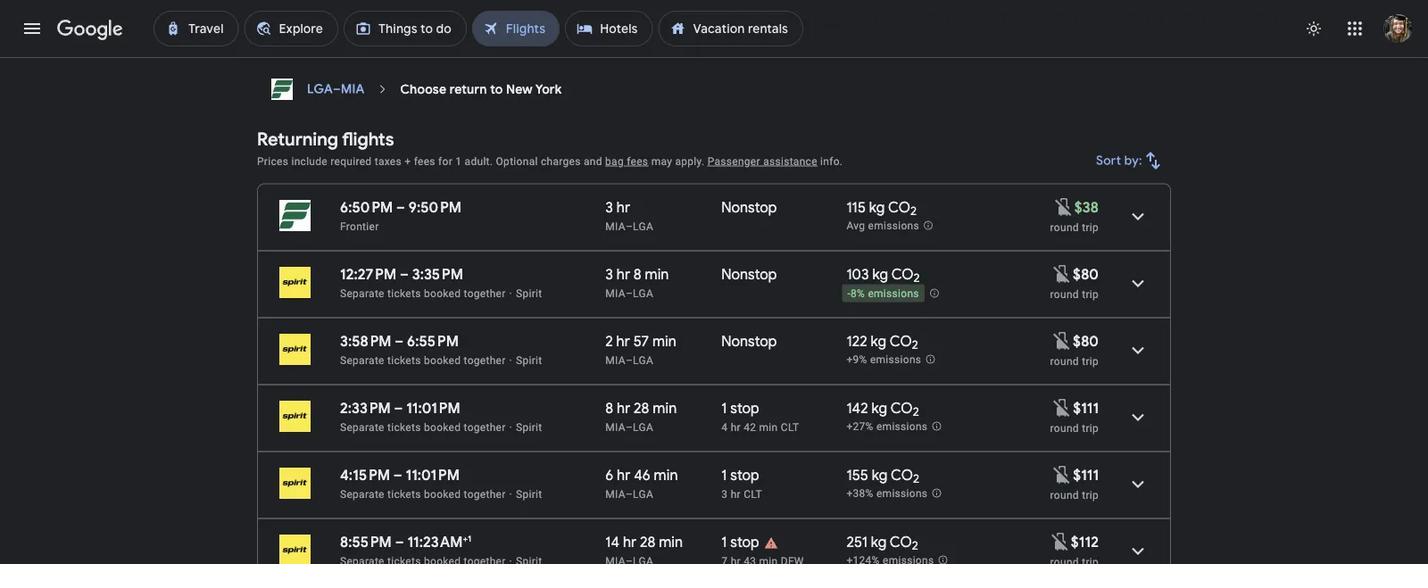 Task type: locate. For each thing, give the bounding box(es) containing it.
and
[[584, 155, 603, 167]]

lga down the total duration 3 hr 8 min. element
[[633, 287, 654, 300]]

separate tickets booked together for 3:58 pm
[[340, 354, 506, 367]]

0 vertical spatial $80
[[1073, 265, 1099, 284]]

2 $111 from the top
[[1073, 466, 1099, 484]]

1 vertical spatial 11:01 pm
[[406, 466, 460, 484]]

None search field
[[257, 0, 1172, 57]]

layover (1 of 1) is a 3 hr layover at charlotte douglas international airport in charlotte. element
[[722, 487, 838, 501]]

round up this price for this flight doesn't include overhead bin access. if you need a carry-on bag, use the bags filter to update prices. image
[[1051, 422, 1079, 434]]

2 vertical spatial nonstop flight. element
[[722, 332, 777, 353]]

1 vertical spatial 28
[[640, 533, 656, 551]]

bags
[[550, 5, 579, 21]]

– left 3:35 pm in the left of the page
[[400, 265, 409, 284]]

$111
[[1073, 399, 1099, 417], [1073, 466, 1099, 484]]

hr for 8 hr 28 min mia – lga
[[617, 399, 631, 417]]

stop for 1 stop
[[731, 533, 760, 551]]

kg up avg emissions
[[870, 198, 885, 217]]

4 separate tickets booked together. this trip includes tickets from multiple airlines. missed connections may be protected by gotogate.. element from the top
[[340, 488, 506, 501]]

0 vertical spatial stop
[[731, 399, 760, 417]]

hr down 2 hr 57 min mia – lga
[[617, 399, 631, 417]]

separate for 2:33 pm
[[340, 421, 385, 434]]

airports
[[968, 5, 1016, 21]]

2 $80 from the top
[[1073, 332, 1099, 350]]

5 trip from the top
[[1082, 489, 1099, 501]]

co inside the 155 kg co 2
[[891, 466, 913, 484]]

1 inside "1 stop 4 hr 42 min clt"
[[722, 399, 727, 417]]

nonstop
[[722, 198, 777, 217], [722, 265, 777, 284], [722, 332, 777, 350]]

trip left flight details. leaves miami international airport at 2:33 pm on saturday, january 27 and arrives at laguardia airport at 11:01 pm on saturday, january 27. "image"
[[1082, 422, 1099, 434]]

1 separate tickets booked together. this trip includes tickets from multiple airlines. missed connections may be protected by gotogate.. element from the top
[[340, 287, 506, 300]]

3 inside 3 hr 8 min mia – lga
[[606, 265, 613, 284]]

1 $111 from the top
[[1073, 399, 1099, 417]]

– down total duration 6 hr 46 min. element
[[626, 488, 633, 501]]

emissions down the 155 kg co 2
[[877, 488, 928, 500]]

1 vertical spatial +
[[463, 533, 468, 544]]

co inside 251 kg co 2
[[890, 533, 912, 551]]

min for 8 hr 28 min
[[653, 399, 677, 417]]

booked down arrival time: 11:01 pm. text field
[[424, 488, 461, 501]]

2 up +9% emissions
[[912, 338, 919, 353]]

2 spirit from the top
[[516, 354, 542, 367]]

2 together from the top
[[464, 354, 506, 367]]

this price for this flight doesn't include overhead bin access. if you need a carry-on bag, use the bags filter to update prices. image up this price for this flight doesn't include overhead bin access. if you need a carry-on bag, use the bags filter to update prices. image
[[1052, 397, 1073, 419]]

$111 left flight details. leaves miami international airport at 4:15 pm on saturday, january 27 and arrives at laguardia airport at 11:01 pm on saturday, january 27. image
[[1073, 466, 1099, 484]]

round trip down 80 us dollars text box
[[1051, 355, 1099, 367]]

0 vertical spatial $111
[[1073, 399, 1099, 417]]

28 right 14
[[640, 533, 656, 551]]

3 nonstop flight. element from the top
[[722, 332, 777, 353]]

duration button
[[1053, 0, 1146, 28]]

min right 14
[[659, 533, 683, 551]]

lga inside 3 hr mia – lga
[[633, 220, 654, 233]]

co up +38% emissions
[[891, 466, 913, 484]]

emissions down 142 kg co 2
[[877, 421, 928, 433]]

change appearance image
[[1293, 7, 1336, 50]]

mia inside 6 hr 46 min mia – lga
[[606, 488, 626, 501]]

emissions
[[868, 220, 920, 232], [868, 288, 920, 300], [871, 354, 922, 366], [877, 421, 928, 433], [877, 488, 928, 500]]

3 spirit from the top
[[516, 421, 542, 434]]

leaves miami international airport at 2:33 pm on saturday, january 27 and arrives at laguardia airport at 11:01 pm on saturday, january 27. element
[[340, 399, 460, 417]]

1 stop flight. element for 8 hr 28 min
[[722, 399, 760, 420]]

5 round from the top
[[1051, 489, 1079, 501]]

trip down 80 us dollars text field
[[1082, 288, 1099, 300]]

3 hr 8 min mia – lga
[[606, 265, 669, 300]]

separate tickets booked together. this trip includes tickets from multiple airlines. missed connections may be protected by gotogate.. element for 8:55 pm
[[340, 555, 506, 564]]

28
[[634, 399, 650, 417], [640, 533, 656, 551]]

 image for 8:55 pm – 11:23 am + 1
[[510, 555, 513, 564]]

3 up 1 stop
[[722, 488, 728, 501]]

1 111 us dollars text field from the top
[[1073, 399, 1099, 417]]

2 up -8% emissions
[[914, 271, 920, 286]]

3 booked from the top
[[424, 421, 461, 434]]

separate tickets booked together. this trip includes tickets from multiple airlines. missed connections may be protected by gotogate.. element down arrival time: 11:01 pm. text box
[[340, 421, 506, 434]]

separate tickets booked together for 2:33 pm
[[340, 421, 506, 434]]

emissions button
[[778, 0, 878, 28]]

round for 142
[[1051, 422, 1079, 434]]

$80 for 103
[[1073, 265, 1099, 284]]

stop up 42 at the bottom right of page
[[731, 399, 760, 417]]

0 vertical spatial nonstop
[[722, 198, 777, 217]]

connecting airports
[[896, 5, 1016, 21]]

– down total duration 8 hr 28 min. element
[[626, 421, 633, 434]]

– inside 6:50 pm – 9:50 pm frontier
[[397, 198, 405, 217]]

0 vertical spatial 3
[[606, 198, 613, 217]]

4 separate tickets booked together from the top
[[340, 488, 506, 501]]

mia inside "8 hr 28 min mia – lga"
[[606, 421, 626, 434]]

leaves miami international airport at 4:15 pm on saturday, january 27 and arrives at laguardia airport at 11:01 pm on saturday, january 27. element
[[340, 466, 460, 484]]

round
[[1051, 221, 1079, 234], [1051, 288, 1079, 300], [1051, 355, 1079, 367], [1051, 422, 1079, 434], [1051, 489, 1079, 501]]

2 stop from the top
[[731, 466, 760, 484]]

1 together from the top
[[464, 287, 506, 300]]

price
[[627, 5, 657, 21]]

booked down arrival time: 11:01 pm. text box
[[424, 421, 461, 434]]

hr inside 2 hr 57 min mia – lga
[[617, 332, 630, 350]]

5 separate tickets booked together. this trip includes tickets from multiple airlines. missed connections may be protected by gotogate.. element from the top
[[340, 555, 506, 564]]

4 round from the top
[[1051, 422, 1079, 434]]

+9% emissions
[[847, 354, 922, 366]]

 image
[[510, 287, 513, 300]]

min down 3 hr mia – lga
[[645, 265, 669, 284]]

spirit for 3:58 pm – 6:55 pm
[[516, 354, 542, 367]]

hr inside 3 hr mia – lga
[[617, 198, 630, 217]]

separate tickets booked together down 6:55 pm
[[340, 354, 506, 367]]

3 separate from the top
[[340, 421, 385, 434]]

2 inside 2 hr 57 min mia – lga
[[606, 332, 613, 350]]

separate tickets booked together. this trip includes tickets from multiple airlines. missed connections may be protected by gotogate.. element
[[340, 287, 506, 300], [340, 354, 506, 367], [340, 421, 506, 434], [340, 488, 506, 501], [340, 555, 506, 564]]

kg up +38% emissions
[[872, 466, 888, 484]]

2 tickets from the top
[[388, 354, 421, 367]]

6:50 pm
[[340, 198, 393, 217]]

1  image from the top
[[510, 354, 513, 367]]

co for 103
[[892, 265, 914, 284]]

3 inside 3 hr mia – lga
[[606, 198, 613, 217]]

2 separate tickets booked together from the top
[[340, 354, 506, 367]]

2 for 122
[[912, 338, 919, 353]]

fees
[[414, 155, 436, 167], [627, 155, 649, 167]]

kg
[[870, 198, 885, 217], [873, 265, 889, 284], [871, 332, 887, 350], [872, 399, 888, 417], [872, 466, 888, 484], [871, 533, 887, 551]]

assistance
[[764, 155, 818, 167]]

separate tickets booked together down arrival time: 11:01 pm. text box
[[340, 421, 506, 434]]

1 vertical spatial 8
[[606, 399, 614, 417]]

1 round trip from the top
[[1051, 221, 1099, 234]]

min right 46
[[654, 466, 678, 484]]

2 for 115
[[911, 204, 917, 219]]

mia down total duration 2 hr 57 min. element
[[606, 354, 626, 367]]

min for 2 hr 57 min
[[653, 332, 677, 350]]

57
[[634, 332, 649, 350]]

tickets down leaves miami international airport at 12:27 pm on saturday, january 27 and arrives at laguardia airport at 3:35 pm on saturday, january 27. element at the left
[[388, 287, 421, 300]]

separate tickets booked together. this trip includes tickets from multiple airlines. missed connections may be protected by gotogate.. element down the 11:23 am
[[340, 555, 506, 564]]

115
[[847, 198, 866, 217]]

1 stop flight. element
[[722, 399, 760, 420], [722, 466, 760, 487], [722, 533, 760, 554]]

nonstop flight. element
[[722, 198, 777, 219], [722, 265, 777, 286], [722, 332, 777, 353]]

1 up 4
[[722, 399, 727, 417]]

min inside 6 hr 46 min mia – lga
[[654, 466, 678, 484]]

3 separate tickets booked together. this trip includes tickets from multiple airlines. missed connections may be protected by gotogate.. element from the top
[[340, 421, 506, 434]]

co for 155
[[891, 466, 913, 484]]

this price for this flight doesn't include overhead bin access. if you need a carry-on bag, use the bags filter to update prices. image for 251
[[1050, 531, 1071, 553]]

2 vertical spatial 3
[[722, 488, 728, 501]]

1 vertical spatial 111 us dollars text field
[[1073, 466, 1099, 484]]

2 left 57
[[606, 332, 613, 350]]

round down 80 us dollars text field
[[1051, 288, 1079, 300]]

mia inside 3 hr mia – lga
[[606, 220, 626, 233]]

11:01 pm down 6:55 pm
[[407, 399, 460, 417]]

mia down the 6
[[606, 488, 626, 501]]

8 inside "8 hr 28 min mia – lga"
[[606, 399, 614, 417]]

separate tickets booked together. this trip includes tickets from multiple airlines. missed connections may be protected by gotogate.. element for 3:58 pm
[[340, 354, 506, 367]]

8 inside 3 hr 8 min mia – lga
[[634, 265, 642, 284]]

1 vertical spatial 3
[[606, 265, 613, 284]]

co inside 142 kg co 2
[[891, 399, 913, 417]]

8%
[[851, 288, 865, 300]]

2 trip from the top
[[1082, 288, 1099, 300]]

mia inside 3 hr 8 min mia – lga
[[606, 287, 626, 300]]

1 right for
[[456, 155, 462, 167]]

0 vertical spatial 1 stop flight. element
[[722, 399, 760, 420]]

80 US dollars text field
[[1073, 332, 1099, 350]]

tickets
[[388, 287, 421, 300], [388, 354, 421, 367], [388, 421, 421, 434], [388, 488, 421, 501]]

1 inside 1 stop 3 hr clt
[[722, 466, 727, 484]]

filters
[[309, 5, 343, 21]]

hr
[[617, 198, 630, 217], [617, 265, 630, 284], [617, 332, 630, 350], [617, 399, 631, 417], [731, 421, 741, 434], [617, 466, 631, 484], [731, 488, 741, 501], [623, 533, 637, 551]]

+ inside 8:55 pm – 11:23 am + 1
[[463, 533, 468, 544]]

together for 2:33 pm – 11:01 pm
[[464, 421, 506, 434]]

1 vertical spatial nonstop flight. element
[[722, 265, 777, 286]]

kg inside 115 kg co 2
[[870, 198, 885, 217]]

this price for this flight doesn't include overhead bin access. if you need a carry-on bag, use the bags filter to update prices. image down 80 us dollars text field
[[1052, 330, 1073, 352]]

1 1 stop flight. element from the top
[[722, 399, 760, 420]]

$80 left flight details. leaves miami international airport at 12:27 pm on saturday, january 27 and arrives at laguardia airport at 3:35 pm on saturday, january 27. icon
[[1073, 265, 1099, 284]]

trip down 38 us dollars text box
[[1082, 221, 1099, 234]]

0 vertical spatial nonstop flight. element
[[722, 198, 777, 219]]

2  image from the top
[[510, 421, 513, 434]]

separate down departure time: 2:33 pm. text field
[[340, 421, 385, 434]]

1 tickets from the top
[[388, 287, 421, 300]]

$111 for 142
[[1073, 399, 1099, 417]]

3 stop from the top
[[731, 533, 760, 551]]

min right 42 at the bottom right of page
[[759, 421, 778, 434]]

2 up the +27% emissions
[[913, 405, 920, 420]]

hr inside 3 hr 8 min mia – lga
[[617, 265, 630, 284]]

round for 103
[[1051, 288, 1079, 300]]

4 round trip from the top
[[1051, 422, 1099, 434]]

0 vertical spatial 8
[[634, 265, 642, 284]]

hr right 14
[[623, 533, 637, 551]]

separate for 4:15 pm
[[340, 488, 385, 501]]

co inside 115 kg co 2
[[888, 198, 911, 217]]

–
[[333, 81, 341, 97], [397, 198, 405, 217], [626, 220, 633, 233], [400, 265, 409, 284], [626, 287, 633, 300], [395, 332, 404, 350], [626, 354, 633, 367], [394, 399, 403, 417], [626, 421, 633, 434], [394, 466, 402, 484], [626, 488, 633, 501], [395, 533, 404, 551]]

flight details. leaves miami international airport at 4:15 pm on saturday, january 27 and arrives at laguardia airport at 11:01 pm on saturday, january 27. image
[[1117, 463, 1160, 506]]

 image for 2:33 pm – 11:01 pm
[[510, 421, 513, 434]]

2 inside the 155 kg co 2
[[913, 472, 920, 487]]

stop for 1 stop 4 hr 42 min clt
[[731, 399, 760, 417]]

lga for 6
[[633, 488, 654, 501]]

kg inside 251 kg co 2
[[871, 533, 887, 551]]

4 tickets from the top
[[388, 488, 421, 501]]

111 us dollars text field left flight details. leaves miami international airport at 4:15 pm on saturday, january 27 and arrives at laguardia airport at 11:01 pm on saturday, january 27. image
[[1073, 466, 1099, 484]]

Arrival time: 11:01 PM. text field
[[407, 399, 460, 417]]

42
[[744, 421, 757, 434]]

2 inside 142 kg co 2
[[913, 405, 920, 420]]

1 vertical spatial clt
[[744, 488, 763, 501]]

– up returning flights
[[333, 81, 341, 97]]

4  image from the top
[[510, 555, 513, 564]]

3 tickets from the top
[[388, 421, 421, 434]]

booked for 2:33 pm – 11:01 pm
[[424, 421, 461, 434]]

2 vertical spatial stop
[[731, 533, 760, 551]]

co up the +27% emissions
[[891, 399, 913, 417]]

2 separate tickets booked together. this trip includes tickets from multiple airlines. missed connections may be protected by gotogate.. element from the top
[[340, 354, 506, 367]]

251 kg co 2
[[847, 533, 919, 554]]

1 vertical spatial 1 stop flight. element
[[722, 466, 760, 487]]

3 1 stop flight. element from the top
[[722, 533, 760, 554]]

total duration 3 hr. element
[[606, 198, 722, 219]]

tickets down the 2:33 pm – 11:01 pm
[[388, 421, 421, 434]]

all
[[291, 5, 306, 21]]

hr down 3 hr mia – lga
[[617, 265, 630, 284]]

tickets down 3:58 pm – 6:55 pm
[[388, 354, 421, 367]]

2 for 155
[[913, 472, 920, 487]]

2 inside 251 kg co 2
[[912, 539, 919, 554]]

this price for this flight doesn't include overhead bin access. if you need a carry-on bag, use the bags filter to update prices. image for 103
[[1052, 263, 1073, 285]]

1 trip from the top
[[1082, 221, 1099, 234]]

9:50 pm
[[409, 198, 462, 217]]

0 horizontal spatial clt
[[744, 488, 763, 501]]

0 horizontal spatial 8
[[606, 399, 614, 417]]

returning flights main content
[[257, 71, 1172, 564]]

hr inside 6 hr 46 min mia – lga
[[617, 466, 631, 484]]

2 separate from the top
[[340, 354, 385, 367]]

3 separate tickets booked together from the top
[[340, 421, 506, 434]]

1 horizontal spatial 8
[[634, 265, 642, 284]]

min down 2 hr 57 min mia – lga
[[653, 399, 677, 417]]

1 for 1 stop
[[722, 533, 727, 551]]

111 US dollars text field
[[1073, 399, 1099, 417], [1073, 466, 1099, 484]]

2 nonstop from the top
[[722, 265, 777, 284]]

flight details. leaves miami international airport at 8:55 pm on saturday, january 27 and arrives at laguardia airport at 11:23 am on sunday, january 28. image
[[1117, 530, 1160, 564]]

1 round from the top
[[1051, 221, 1079, 234]]

stop inside 1 stop 3 hr clt
[[731, 466, 760, 484]]

hr for 6 hr 46 min mia – lga
[[617, 466, 631, 484]]

hr inside 1 stop 3 hr clt
[[731, 488, 741, 501]]

stop inside "1 stop 4 hr 42 min clt"
[[731, 399, 760, 417]]

2 right the 251
[[912, 539, 919, 554]]

min right 57
[[653, 332, 677, 350]]

1 booked from the top
[[424, 287, 461, 300]]

2 round from the top
[[1051, 288, 1079, 300]]

4
[[722, 421, 728, 434]]

flight details. leaves miami international airport at 2:33 pm on saturday, january 27 and arrives at laguardia airport at 11:01 pm on saturday, january 27. image
[[1117, 396, 1160, 439]]

2 inside 103 kg co 2
[[914, 271, 920, 286]]

3 round from the top
[[1051, 355, 1079, 367]]

$80
[[1073, 265, 1099, 284], [1073, 332, 1099, 350]]

connecting airports button
[[885, 0, 1046, 28]]

28 inside "8 hr 28 min mia – lga"
[[634, 399, 650, 417]]

hr right the 6
[[617, 466, 631, 484]]

trip for 142
[[1082, 422, 1099, 434]]

111 us dollars text field for 155
[[1073, 466, 1099, 484]]

emissions for 115
[[868, 220, 920, 232]]

kg up -8% emissions
[[873, 265, 889, 284]]

3  image from the top
[[510, 488, 513, 501]]

stop down 1 stop 3 hr clt
[[731, 533, 760, 551]]

1 horizontal spatial +
[[463, 533, 468, 544]]

1 vertical spatial stop
[[731, 466, 760, 484]]

together for 3:58 pm – 6:55 pm
[[464, 354, 506, 367]]

4 separate from the top
[[340, 488, 385, 501]]

1 vertical spatial $111
[[1073, 466, 1099, 484]]

separate tickets booked together. this trip includes tickets from multiple airlines. missed connections may be protected by gotogate.. element for 12:27 pm
[[340, 287, 506, 300]]

1 separate from the top
[[340, 287, 385, 300]]

 image
[[510, 354, 513, 367], [510, 421, 513, 434], [510, 488, 513, 501], [510, 555, 513, 564]]

0 vertical spatial +
[[405, 155, 411, 167]]

kg inside 103 kg co 2
[[873, 265, 889, 284]]

0 vertical spatial clt
[[781, 421, 800, 434]]

separate tickets booked together. this trip includes tickets from multiple airlines. missed connections may be protected by gotogate.. element for 2:33 pm
[[340, 421, 506, 434]]

separate tickets booked together for 12:27 pm
[[340, 287, 506, 300]]

trip up 112 us dollars text box on the bottom right of page
[[1082, 489, 1099, 501]]

kg right the 251
[[871, 533, 887, 551]]

12:27 pm
[[340, 265, 397, 284]]

4 booked from the top
[[424, 488, 461, 501]]

separate tickets booked together. this trip includes tickets from multiple airlines. missed connections may be protected by gotogate.. element for 4:15 pm
[[340, 488, 506, 501]]

1 spirit from the top
[[516, 287, 542, 300]]

3 nonstop from the top
[[722, 332, 777, 350]]

min inside "8 hr 28 min mia – lga"
[[653, 399, 677, 417]]

lga down total duration 8 hr 28 min. element
[[633, 421, 654, 434]]

kg for 155
[[872, 466, 888, 484]]

+38% emissions
[[847, 488, 928, 500]]

booked
[[424, 287, 461, 300], [424, 354, 461, 367], [424, 421, 461, 434], [424, 488, 461, 501]]

min inside 3 hr 8 min mia – lga
[[645, 265, 669, 284]]

separate for 12:27 pm
[[340, 287, 385, 300]]

none search field containing all filters
[[257, 0, 1172, 57]]

1 nonstop from the top
[[722, 198, 777, 217]]

3 hr mia – lga
[[606, 198, 654, 233]]

lga inside "8 hr 28 min mia – lga"
[[633, 421, 654, 434]]

$111 for 155
[[1073, 466, 1099, 484]]

0 vertical spatial 111 us dollars text field
[[1073, 399, 1099, 417]]

min inside 2 hr 57 min mia – lga
[[653, 332, 677, 350]]

12:27 pm – 3:35 pm
[[340, 265, 463, 284]]

kg for 122
[[871, 332, 887, 350]]

4 together from the top
[[464, 488, 506, 501]]

airlines button
[[447, 0, 532, 28]]

lga inside 6 hr 46 min mia – lga
[[633, 488, 654, 501]]

– inside 3 hr mia – lga
[[626, 220, 633, 233]]

122
[[847, 332, 868, 350]]

4 trip from the top
[[1082, 422, 1099, 434]]

prices
[[257, 155, 289, 167]]

round down 80 us dollars text box
[[1051, 355, 1079, 367]]

lga inside 3 hr 8 min mia – lga
[[633, 287, 654, 300]]

mia inside 2 hr 57 min mia – lga
[[606, 354, 626, 367]]

3 inside 1 stop 3 hr clt
[[722, 488, 728, 501]]

total duration 2 hr 57 min. element
[[606, 332, 722, 353]]

2
[[911, 204, 917, 219], [914, 271, 920, 286], [606, 332, 613, 350], [912, 338, 919, 353], [913, 405, 920, 420], [913, 472, 920, 487], [912, 539, 919, 554]]

80 US dollars text field
[[1073, 265, 1099, 284]]

3 trip from the top
[[1082, 355, 1099, 367]]

1 down 1 stop 3 hr clt
[[722, 533, 727, 551]]

6:55 pm
[[407, 332, 459, 350]]

round trip for 103
[[1051, 288, 1099, 300]]

separate tickets booked together down arrival time: 3:35 pm. text field
[[340, 287, 506, 300]]

tickets for 3:58 pm
[[388, 354, 421, 367]]

– down total duration 3 hr. element
[[626, 220, 633, 233]]

this price for this flight doesn't include overhead bin access. if you need a carry-on bag, use the bags filter to update prices. image
[[1054, 196, 1075, 218], [1052, 263, 1073, 285], [1052, 330, 1073, 352], [1052, 397, 1073, 419], [1050, 531, 1071, 553]]

1 stop flight. element for 6 hr 46 min
[[722, 466, 760, 487]]

co up avg emissions
[[888, 198, 911, 217]]

hr inside 'total duration 14 hr 28 min.' element
[[623, 533, 637, 551]]

airlines
[[457, 5, 502, 21]]

for
[[438, 155, 453, 167]]

0 vertical spatial 28
[[634, 399, 650, 417]]

3 for 3 hr 8 min
[[606, 265, 613, 284]]

Departure time: 2:33 PM. text field
[[340, 399, 391, 417]]

3 round trip from the top
[[1051, 355, 1099, 367]]

2 vertical spatial 1 stop flight. element
[[722, 533, 760, 554]]

1 horizontal spatial fees
[[627, 155, 649, 167]]

1 separate tickets booked together from the top
[[340, 287, 506, 300]]

kg inside 142 kg co 2
[[872, 399, 888, 417]]

1 stop flight. element up 42 at the bottom right of page
[[722, 399, 760, 420]]

lga inside 2 hr 57 min mia – lga
[[633, 354, 654, 367]]

stop up layover (1 of 1) is a 3 hr layover at charlotte douglas international airport in charlotte. element
[[731, 466, 760, 484]]

trip for 155
[[1082, 489, 1099, 501]]

kg up +9% emissions
[[871, 332, 887, 350]]

hr inside "8 hr 28 min mia – lga"
[[617, 399, 631, 417]]

+27%
[[847, 421, 874, 433]]

lga down total duration 3 hr. element
[[633, 220, 654, 233]]

3 down bag
[[606, 198, 613, 217]]

0 horizontal spatial fees
[[414, 155, 436, 167]]

2 up +38% emissions
[[913, 472, 920, 487]]

3
[[606, 198, 613, 217], [606, 265, 613, 284], [722, 488, 728, 501]]

1 vertical spatial $80
[[1073, 332, 1099, 350]]

1 stop from the top
[[731, 399, 760, 417]]

round trip down this price for this flight doesn't include overhead bin access. if you need a carry-on bag, use the bags filter to update prices. image
[[1051, 489, 1099, 501]]

2 booked from the top
[[424, 354, 461, 367]]

11:23 am
[[408, 533, 463, 551]]

emissions down 122 kg co 2
[[871, 354, 922, 366]]

co inside 122 kg co 2
[[890, 332, 912, 350]]

emissions for 122
[[871, 354, 922, 366]]

round trip down 38 us dollars text box
[[1051, 221, 1099, 234]]

2 111 us dollars text field from the top
[[1073, 466, 1099, 484]]

1 for 1 stop 3 hr clt
[[722, 466, 727, 484]]

4 spirit from the top
[[516, 488, 542, 501]]

2 inside 115 kg co 2
[[911, 204, 917, 219]]

Arrival time: 11:01 PM. text field
[[406, 466, 460, 484]]

hr for 14 hr 28 min
[[623, 533, 637, 551]]

1 vertical spatial nonstop
[[722, 265, 777, 284]]

booked for 3:58 pm – 6:55 pm
[[424, 354, 461, 367]]

111 us dollars text field for 142
[[1073, 399, 1099, 417]]

1 horizontal spatial clt
[[781, 421, 800, 434]]

stop for 1 stop 3 hr clt
[[731, 466, 760, 484]]

142
[[847, 399, 869, 417]]

mia down the total duration 3 hr 8 min. element
[[606, 287, 626, 300]]

separate tickets booked together. this trip includes tickets from multiple airlines. missed connections may be protected by gotogate.. element down arrival time: 3:35 pm. text field
[[340, 287, 506, 300]]

co up +9% emissions
[[890, 332, 912, 350]]

round trip down 80 us dollars text field
[[1051, 288, 1099, 300]]

– down total duration 2 hr 57 min. element
[[626, 354, 633, 367]]

this price for this flight doesn't include overhead bin access. if you need a carry-on bag, use the bags filter to update prices. image up 80 us dollars text box
[[1052, 263, 1073, 285]]

lga for 2
[[633, 354, 654, 367]]

co
[[888, 198, 911, 217], [892, 265, 914, 284], [890, 332, 912, 350], [891, 399, 913, 417], [891, 466, 913, 484], [890, 533, 912, 551]]

round for 122
[[1051, 355, 1079, 367]]

sort by: button
[[1090, 139, 1172, 182]]

kg inside the 155 kg co 2
[[872, 466, 888, 484]]

lga down 46
[[633, 488, 654, 501]]

3:58 pm
[[340, 332, 392, 350]]

this price for this flight doesn't include overhead bin access. if you need a carry-on bag, use the bags filter to update prices. image
[[1052, 464, 1073, 486]]

112 US dollars text field
[[1071, 533, 1099, 551]]

tickets for 12:27 pm
[[388, 287, 421, 300]]

1 stop flight. element down 42 at the bottom right of page
[[722, 466, 760, 487]]

2 inside 122 kg co 2
[[912, 338, 919, 353]]

round down "$38"
[[1051, 221, 1079, 234]]

2:33 pm – 11:01 pm
[[340, 399, 460, 417]]

2 1 stop flight. element from the top
[[722, 466, 760, 487]]

Departure time: 6:50 PM. text field
[[340, 198, 393, 217]]

stops
[[376, 5, 409, 21]]

fees right bag
[[627, 155, 649, 167]]

5 round trip from the top
[[1051, 489, 1099, 501]]

kg for 142
[[872, 399, 888, 417]]

2 nonstop flight. element from the top
[[722, 265, 777, 286]]

total duration 14 hr 28 min. element
[[606, 533, 722, 554]]

avg
[[847, 220, 866, 232]]

hr right 4
[[731, 421, 741, 434]]

1 down 4
[[722, 466, 727, 484]]

0 vertical spatial 11:01 pm
[[407, 399, 460, 417]]

1 $80 from the top
[[1073, 265, 1099, 284]]

2 vertical spatial nonstop
[[722, 332, 777, 350]]

8 down 3 hr mia – lga
[[634, 265, 642, 284]]

-
[[848, 288, 851, 300]]

3 down 3 hr mia – lga
[[606, 265, 613, 284]]

1 inside 8:55 pm – 11:23 am + 1
[[468, 533, 472, 544]]

min for 3 hr 8 min
[[645, 265, 669, 284]]

mia up the 6
[[606, 421, 626, 434]]

1 stop flight. element down 1 stop 3 hr clt
[[722, 533, 760, 554]]

leaves miami international airport at 8:55 pm on saturday, january 27 and arrives at laguardia airport at 11:23 am on sunday, january 28. element
[[340, 533, 472, 551]]

2 up avg emissions
[[911, 204, 917, 219]]

trip
[[1082, 221, 1099, 234], [1082, 288, 1099, 300], [1082, 355, 1099, 367], [1082, 422, 1099, 434], [1082, 489, 1099, 501]]

separate down departure time: 3:58 pm. text box
[[340, 354, 385, 367]]

apply.
[[675, 155, 705, 167]]

separate down the 4:15 pm
[[340, 488, 385, 501]]

8 down 2 hr 57 min mia – lga
[[606, 399, 614, 417]]

3 together from the top
[[464, 421, 506, 434]]

0 horizontal spatial +
[[405, 155, 411, 167]]

11:01 pm for 2:33 pm – 11:01 pm
[[407, 399, 460, 417]]

hr up 1 stop
[[731, 488, 741, 501]]

1 nonstop flight. element from the top
[[722, 198, 777, 219]]

clt up 1 stop
[[744, 488, 763, 501]]

2 round trip from the top
[[1051, 288, 1099, 300]]

co inside 103 kg co 2
[[892, 265, 914, 284]]

together
[[464, 287, 506, 300], [464, 354, 506, 367], [464, 421, 506, 434], [464, 488, 506, 501]]

layover (1 of 1) is a 4 hr 42 min layover at charlotte douglas international airport in charlotte. element
[[722, 420, 838, 434]]

this price for this flight doesn't include overhead bin access. if you need a carry-on bag, use the bags filter to update prices. image for 142
[[1052, 397, 1073, 419]]

8
[[634, 265, 642, 284], [606, 399, 614, 417]]

kg inside 122 kg co 2
[[871, 332, 887, 350]]



Task type: vqa. For each thing, say whether or not it's contained in the screenshot.
Fri, Jan 5 ELEMENT
no



Task type: describe. For each thing, give the bounding box(es) containing it.
york
[[536, 81, 562, 97]]

122 kg co 2
[[847, 332, 919, 353]]

nonstop flight. element for 2 hr 57 min
[[722, 332, 777, 353]]

flight details. leaves miami international airport at 6:50 pm on saturday, january 27 and arrives at laguardia airport at 9:50 pm on saturday, january 27. image
[[1117, 195, 1160, 238]]

3 for 3 hr
[[606, 198, 613, 217]]

1 fees from the left
[[414, 155, 436, 167]]

28 for 8
[[634, 399, 650, 417]]

this price for this flight doesn't include overhead bin access. if you need a carry-on bag, use the bags filter to update prices. image for 122
[[1052, 330, 1073, 352]]

may
[[652, 155, 673, 167]]

total duration 8 hr 28 min. element
[[606, 399, 722, 420]]

choose return to new york
[[400, 81, 562, 97]]

to
[[490, 81, 503, 97]]

6:50 pm – 9:50 pm frontier
[[340, 198, 462, 233]]

trip for 115
[[1082, 221, 1099, 234]]

co for 115
[[888, 198, 911, 217]]

1 stop
[[722, 533, 760, 551]]

times
[[706, 5, 741, 21]]

Departure time: 12:27 PM. text field
[[340, 265, 397, 284]]

14
[[606, 533, 620, 551]]

142 kg co 2
[[847, 399, 920, 420]]

emissions for 142
[[877, 421, 928, 433]]

14 hr 28 min
[[606, 533, 683, 551]]

Arrival time: 6:55 PM. text field
[[407, 332, 459, 350]]

new
[[506, 81, 533, 97]]

clt inside 1 stop 3 hr clt
[[744, 488, 763, 501]]

round for 155
[[1051, 489, 1079, 501]]

separate tickets booked together for 4:15 pm
[[340, 488, 506, 501]]

103 kg co 2
[[847, 265, 920, 286]]

spirit for 12:27 pm – 3:35 pm
[[516, 287, 542, 300]]

sort by:
[[1097, 153, 1143, 169]]

flight details. leaves miami international airport at 12:27 pm on saturday, january 27 and arrives at laguardia airport at 3:35 pm on saturday, january 27. image
[[1117, 262, 1160, 305]]

passenger assistance button
[[708, 155, 818, 167]]

4:15 pm – 11:01 pm
[[340, 466, 460, 484]]

trip for 103
[[1082, 288, 1099, 300]]

main menu image
[[21, 18, 43, 39]]

28 for 14
[[640, 533, 656, 551]]

lga for 3
[[633, 287, 654, 300]]

this price for this flight doesn't include overhead bin access. if you need a carry-on bag, use the bags filter to update prices. image for 115
[[1054, 196, 1075, 218]]

Departure time: 3:58 PM. text field
[[340, 332, 392, 350]]

flight details. leaves miami international airport at 3:58 pm on saturday, january 27 and arrives at laguardia airport at 6:55 pm on saturday, january 27. image
[[1117, 329, 1160, 372]]

$38
[[1075, 198, 1099, 217]]

6
[[606, 466, 614, 484]]

round trip for 155
[[1051, 489, 1099, 501]]

mia for 2
[[606, 354, 626, 367]]

nonstop for 2 hr 57 min
[[722, 332, 777, 350]]

hr for 2 hr 57 min mia – lga
[[617, 332, 630, 350]]

mia for 3
[[606, 287, 626, 300]]

emissions
[[789, 5, 848, 21]]

mia up flights
[[341, 81, 365, 97]]

$80 for 122
[[1073, 332, 1099, 350]]

co for 142
[[891, 399, 913, 417]]

-8% emissions
[[848, 288, 920, 300]]

– right 4:15 pm text field
[[394, 466, 402, 484]]

nonstop for 3 hr
[[722, 198, 777, 217]]

total duration 3 hr 8 min. element
[[606, 265, 722, 286]]

optional
[[496, 155, 538, 167]]

frontier
[[340, 220, 379, 233]]

leaves miami international airport at 12:27 pm on saturday, january 27 and arrives at laguardia airport at 3:35 pm on saturday, january 27. element
[[340, 265, 463, 284]]

– inside 2 hr 57 min mia – lga
[[626, 354, 633, 367]]

clt inside "1 stop 4 hr 42 min clt"
[[781, 421, 800, 434]]

round for 115
[[1051, 221, 1079, 234]]

Arrival time: 9:50 PM. text field
[[409, 198, 462, 217]]

booked for 12:27 pm – 3:35 pm
[[424, 287, 461, 300]]

3:35 pm
[[412, 265, 463, 284]]

stops button
[[365, 0, 439, 28]]

– inside 6 hr 46 min mia – lga
[[626, 488, 633, 501]]

11:01 pm for 4:15 pm – 11:01 pm
[[406, 466, 460, 484]]

6 hr 46 min mia – lga
[[606, 466, 678, 501]]

bag
[[605, 155, 624, 167]]

38 US dollars text field
[[1075, 198, 1099, 217]]

1 for 1 stop 4 hr 42 min clt
[[722, 399, 727, 417]]

hr inside "1 stop 4 hr 42 min clt"
[[731, 421, 741, 434]]

+9%
[[847, 354, 868, 366]]

155 kg co 2
[[847, 466, 920, 487]]

103
[[847, 265, 869, 284]]

2 for 103
[[914, 271, 920, 286]]

kg for 103
[[873, 265, 889, 284]]

nonstop for 3 hr 8 min
[[722, 265, 777, 284]]

leaves miami international airport at 6:50 pm on saturday, january 27 and arrives at laguardia airport at 9:50 pm on saturday, january 27. element
[[340, 198, 462, 217]]

all filters button
[[257, 0, 358, 28]]

4:15 pm
[[340, 466, 390, 484]]

 image for 3:58 pm – 6:55 pm
[[510, 354, 513, 367]]

min inside 'total duration 14 hr 28 min.' element
[[659, 533, 683, 551]]

– right 3:58 pm
[[395, 332, 404, 350]]

kg for 251
[[871, 533, 887, 551]]

+27% emissions
[[847, 421, 928, 433]]

connecting
[[896, 5, 965, 21]]

– right departure time: 8:55 pm. text box
[[395, 533, 404, 551]]

choose
[[400, 81, 447, 97]]

nonstop flight. element for 3 hr
[[722, 198, 777, 219]]

nonstop flight. element for 3 hr 8 min
[[722, 265, 777, 286]]

taxes
[[375, 155, 402, 167]]

kg for 115
[[870, 198, 885, 217]]

2 for 142
[[913, 405, 920, 420]]

hr for 3 hr mia – lga
[[617, 198, 630, 217]]

sort
[[1097, 153, 1122, 169]]

Departure time: 8:55 PM. text field
[[340, 533, 392, 551]]

all filters
[[291, 5, 343, 21]]

adult.
[[465, 155, 493, 167]]

tickets for 2:33 pm
[[388, 421, 421, 434]]

required
[[331, 155, 372, 167]]

251
[[847, 533, 868, 551]]

+38%
[[847, 488, 874, 500]]

46
[[634, 466, 651, 484]]

passenger
[[708, 155, 761, 167]]

1 stop 4 hr 42 min clt
[[722, 399, 800, 434]]

total duration 6 hr 46 min. element
[[606, 466, 722, 487]]

emissions for 155
[[877, 488, 928, 500]]

returning
[[257, 128, 338, 150]]

return
[[450, 81, 487, 97]]

min for 6 hr 46 min
[[654, 466, 678, 484]]

lga – mia
[[307, 81, 365, 97]]

– inside "8 hr 28 min mia – lga"
[[626, 421, 633, 434]]

lga up returning flights
[[307, 81, 333, 97]]

flights
[[342, 128, 394, 150]]

emissions down 103 kg co 2
[[868, 288, 920, 300]]

returning flights
[[257, 128, 394, 150]]

Arrival time: 3:35 PM. text field
[[412, 265, 463, 284]]

booked for 4:15 pm – 11:01 pm
[[424, 488, 461, 501]]

Departure time: 4:15 PM. text field
[[340, 466, 390, 484]]

2 for 251
[[912, 539, 919, 554]]

– inside 3 hr 8 min mia – lga
[[626, 287, 633, 300]]

round trip for 115
[[1051, 221, 1099, 234]]

2 hr 57 min mia – lga
[[606, 332, 677, 367]]

– right departure time: 2:33 pm. text field
[[394, 399, 403, 417]]

co for 122
[[890, 332, 912, 350]]

avg emissions
[[847, 220, 920, 232]]

bags button
[[539, 0, 609, 28]]

$112
[[1071, 533, 1099, 551]]

hr for 3 hr 8 min mia – lga
[[617, 265, 630, 284]]

2 fees from the left
[[627, 155, 649, 167]]

8 hr 28 min mia – lga
[[606, 399, 677, 434]]

round trip for 122
[[1051, 355, 1099, 367]]

115 kg co 2
[[847, 198, 917, 219]]

Arrival time: 11:23 AM on  Sunday, January 28. text field
[[408, 533, 472, 551]]

together for 4:15 pm – 11:01 pm
[[464, 488, 506, 501]]

lga for 8
[[633, 421, 654, 434]]

2:33 pm
[[340, 399, 391, 417]]

spirit for 2:33 pm – 11:01 pm
[[516, 421, 542, 434]]

prices include required taxes + fees for 1 adult. optional charges and bag fees may apply. passenger assistance
[[257, 155, 818, 167]]

separate for 3:58 pm
[[340, 354, 385, 367]]

duration
[[1064, 5, 1115, 21]]

leaves miami international airport at 3:58 pm on saturday, january 27 and arrives at laguardia airport at 6:55 pm on saturday, january 27. element
[[340, 332, 459, 350]]

8:55 pm
[[340, 533, 392, 551]]

round trip for 142
[[1051, 422, 1099, 434]]

include
[[291, 155, 328, 167]]

 image for 4:15 pm – 11:01 pm
[[510, 488, 513, 501]]

co for 251
[[890, 533, 912, 551]]

8:55 pm – 11:23 am + 1
[[340, 533, 472, 551]]

3:58 pm – 6:55 pm
[[340, 332, 459, 350]]

mia for 8
[[606, 421, 626, 434]]

min inside "1 stop 4 hr 42 min clt"
[[759, 421, 778, 434]]

charges
[[541, 155, 581, 167]]

1 stop 3 hr clt
[[722, 466, 763, 501]]

price button
[[616, 0, 688, 28]]

tickets for 4:15 pm
[[388, 488, 421, 501]]

times button
[[695, 0, 771, 28]]



